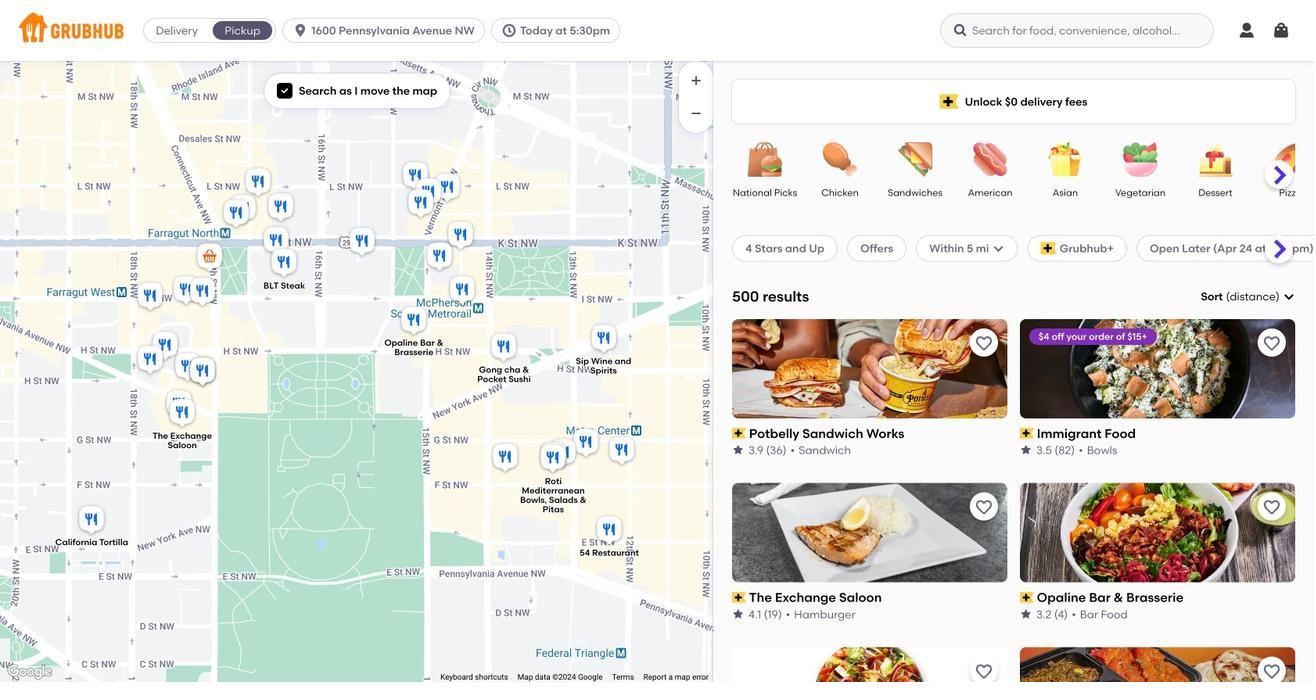 Task type: locate. For each thing, give the bounding box(es) containing it.
vegetarian image
[[1113, 142, 1168, 177]]

coco lezzone image
[[424, 240, 455, 275]]

map region
[[0, 61, 714, 682]]

district taco - metro center image
[[538, 440, 570, 474]]

Search for food, convenience, alcohol... search field
[[940, 13, 1214, 48]]

blt steak image
[[268, 246, 300, 281]]

panera bread image
[[149, 329, 181, 364]]

sweetgreen image
[[187, 275, 218, 310]]

alitiko image
[[135, 343, 166, 378]]

grubhub plus flag logo image
[[940, 94, 959, 109], [1041, 242, 1057, 255]]

dessert image
[[1188, 142, 1243, 177]]

subscription pass image
[[732, 428, 746, 439], [1020, 428, 1034, 439], [732, 592, 746, 603], [1020, 592, 1034, 603]]

54 restaurant image
[[594, 514, 625, 548]]

chopt creative salad co. image
[[164, 388, 195, 422]]

0 horizontal spatial svg image
[[280, 86, 289, 96]]

a-1 wines & liquor image
[[445, 219, 476, 253]]

svg image
[[1238, 21, 1256, 40], [293, 23, 308, 38], [501, 23, 517, 38], [992, 242, 1005, 255]]

1 horizontal spatial grubhub plus flag logo image
[[1041, 242, 1057, 255]]

svg image
[[1272, 21, 1291, 40], [953, 23, 969, 38], [280, 86, 289, 96]]

moi moi image
[[265, 191, 297, 225]]

potbelly sandwich works image
[[187, 355, 218, 390]]

opaline bar & brasserie image
[[398, 304, 430, 339]]

sima sushi image
[[243, 166, 274, 200]]

star icon image
[[732, 444, 745, 457], [1020, 444, 1033, 457], [732, 608, 745, 621], [1020, 608, 1033, 621]]

0 horizontal spatial grubhub plus flag logo image
[[940, 94, 959, 109]]

pret a manger image
[[228, 192, 259, 227]]

chicken image
[[813, 142, 868, 177]]



Task type: vqa. For each thing, say whether or not it's contained in the screenshot.
the Nuz
no



Task type: describe. For each thing, give the bounding box(es) containing it.
immigrant food image
[[187, 355, 218, 390]]

e-tea 2 image
[[171, 274, 202, 308]]

national picks image
[[738, 142, 793, 177]]

the exchange saloon logo image
[[732, 483, 1008, 583]]

7 eleven image
[[194, 241, 225, 275]]

california tortilla image
[[76, 504, 107, 538]]

mccormick & schmick's seafood & steaks image
[[261, 225, 292, 259]]

coffee republic - metro center image
[[570, 426, 602, 461]]

subway image
[[447, 274, 478, 308]]

2 horizontal spatial svg image
[[1272, 21, 1291, 40]]

1 vertical spatial grubhub plus flag logo image
[[1041, 242, 1057, 255]]

bozzelli's image
[[432, 171, 463, 206]]

american image
[[963, 142, 1018, 177]]

potbelly sandwich works logo image
[[732, 319, 1008, 418]]

the oceanaire seafood room image
[[606, 434, 638, 469]]

sip wine and spirits image
[[588, 322, 620, 357]]

chopt creative salad co. logo image
[[732, 647, 1008, 682]]

sandwiches image
[[888, 142, 943, 177]]

0 vertical spatial grubhub plus flag logo image
[[940, 94, 959, 109]]

mazi dc image
[[347, 225, 378, 260]]

roti mediterranean bowls, salads & pitas image
[[537, 442, 569, 476]]

smoothie king image
[[221, 197, 252, 232]]

mastro's steakhouse image
[[548, 437, 579, 471]]

asian image
[[1038, 142, 1093, 177]]

chipotle image
[[405, 187, 437, 221]]

grill kabob image
[[490, 441, 521, 476]]

post pub (l st nw) image
[[400, 160, 431, 194]]

plus icon image
[[688, 73, 704, 88]]

butter chicken company 3 image
[[172, 350, 203, 385]]

taberna del alabardero image
[[135, 280, 166, 315]]

main navigation navigation
[[0, 0, 1314, 61]]

minus icon image
[[688, 106, 704, 121]]

district thai restaurant image
[[413, 176, 444, 210]]

google image
[[4, 662, 56, 682]]

1 horizontal spatial svg image
[[953, 23, 969, 38]]

the exchange saloon image
[[167, 397, 198, 431]]

gong cha & pocket sushi image
[[488, 331, 519, 365]]

pizza image
[[1264, 142, 1314, 177]]



